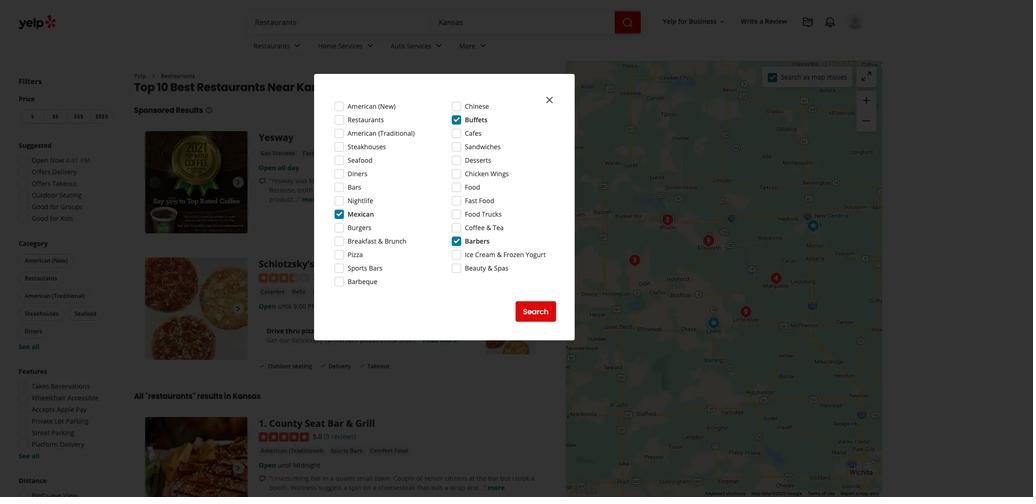 Task type: vqa. For each thing, say whether or not it's contained in the screenshot.
13928
no



Task type: describe. For each thing, give the bounding box(es) containing it.
a inside "yesway was founded on a simple idea: convenience stores should be...well, convenient! because, truth be told, thats not always the case. thats why our redesigned stores, our product…"
[[346, 177, 350, 185]]

1 vertical spatial the
[[388, 336, 398, 345]]

previous image for open until 9:00 pm
[[149, 304, 160, 315]]

a right report
[[856, 492, 858, 497]]

food down 'chicken'
[[465, 183, 480, 192]]

pizza
[[348, 250, 363, 259]]

booth.
[[269, 484, 289, 492]]

next image
[[233, 304, 244, 315]]

frozen
[[504, 250, 524, 259]]

yesway
[[259, 131, 294, 144]]

nightlife
[[348, 196, 373, 205]]

expand map image
[[861, 71, 872, 82]]

mexican
[[348, 210, 374, 219]]

1 horizontal spatial kansas
[[297, 80, 339, 95]]

sports bars inside button
[[331, 447, 363, 455]]

restaurants inside business categories element
[[254, 41, 290, 50]]

american (new) inside 'american (new)' button
[[25, 257, 68, 265]]

0 horizontal spatial american (traditional) button
[[19, 290, 91, 304]]

good for groups
[[32, 203, 83, 211]]

report a map error
[[841, 492, 880, 497]]

1 horizontal spatial restaurants link
[[246, 34, 311, 61]]

bar
[[328, 418, 344, 430]]

stores,
[[499, 186, 519, 195]]

more link for truth
[[302, 195, 319, 204]]

(traditional) inside search dialog
[[378, 129, 415, 138]]

& up the spas
[[497, 250, 502, 259]]

open for open until midnight
[[259, 461, 276, 470]]

seafood button
[[69, 307, 103, 321]]

.
[[264, 418, 267, 430]]

5.0 link
[[313, 432, 322, 442]]

groups
[[60, 203, 83, 211]]

0 vertical spatial parking
[[66, 417, 89, 426]]

0 horizontal spatial kansas
[[233, 392, 261, 402]]

delis
[[292, 288, 306, 296]]

write a review
[[741, 17, 788, 26]]

$$$$ button
[[90, 109, 114, 124]]

a down quaint
[[344, 484, 347, 492]]

mo's place image
[[626, 251, 644, 270]]

2 horizontal spatial our
[[521, 186, 532, 195]]

open for open now 4:41 pm
[[32, 156, 48, 165]]

schlotzsky's image
[[804, 217, 823, 236]]

yelp for business button
[[659, 13, 730, 30]]

more link
[[452, 34, 496, 61]]

tea
[[493, 223, 504, 232]]

always
[[368, 186, 389, 195]]

took
[[516, 474, 529, 483]]

chinese
[[465, 102, 489, 111]]

16 chevron right v2 image
[[150, 73, 157, 80]]

close image
[[544, 94, 555, 106]]

for for groups
[[50, 203, 59, 211]]

previous image for open until midnight
[[149, 463, 160, 474]]

coffee & tea
[[465, 223, 504, 232]]

1 vertical spatial bars
[[369, 264, 383, 273]]

diners button
[[19, 325, 48, 339]]

(new) inside search dialog
[[378, 102, 396, 111]]

report a map error link
[[841, 492, 880, 497]]

next image for "yesway
[[233, 177, 244, 188]]

outdoor for outdoor seating
[[32, 191, 58, 200]]

redesigned
[[463, 186, 497, 195]]

1 vertical spatial drive
[[399, 336, 415, 345]]

a up suggest
[[330, 474, 334, 483]]

best
[[170, 80, 195, 95]]

0 horizontal spatial our
[[279, 336, 290, 345]]

for for kids
[[50, 214, 59, 223]]

price group
[[19, 95, 115, 126]]

gas stations button
[[259, 149, 297, 158]]

fast inside button
[[303, 150, 314, 158]]

wrap
[[450, 484, 465, 492]]

restaurants up 16 info v2 image
[[197, 80, 265, 95]]

user actions element
[[656, 12, 877, 69]]

results
[[197, 392, 223, 402]]

1 horizontal spatial our
[[451, 186, 462, 195]]

yelp for business
[[663, 17, 717, 26]]

see all button for features
[[19, 452, 40, 461]]

american (traditional) link
[[259, 447, 325, 456]]

delivery for offers delivery
[[52, 168, 77, 176]]

paden's place- bar image
[[700, 232, 718, 250]]

1 vertical spatial of
[[822, 492, 826, 497]]

seafood inside button
[[75, 310, 96, 318]]

1
[[259, 418, 264, 430]]

sponsored
[[134, 105, 174, 116]]

projects image
[[803, 17, 814, 28]]

as
[[803, 72, 810, 81]]

senior
[[424, 474, 443, 483]]

ice
[[465, 250, 474, 259]]

& for tea
[[487, 223, 491, 232]]

and…"
[[467, 484, 486, 492]]

midland railroad hotel & restaurant image
[[659, 211, 677, 230]]

0 vertical spatial reviews)
[[335, 273, 360, 282]]

stores
[[374, 150, 391, 158]]

schlotzsky's image
[[145, 258, 248, 361]]

good for kids
[[32, 214, 73, 223]]

chicken
[[465, 169, 489, 178]]

3.3 star rating image
[[259, 274, 309, 283]]

the ranch house image
[[767, 270, 786, 288]]

24 chevron down v2 image for home services
[[365, 40, 376, 51]]

wheelchair accessible
[[32, 394, 99, 403]]

pizzas.
[[302, 327, 323, 336]]

0 vertical spatial bars
[[348, 183, 361, 192]]

on inside "unassuming bar in a quaint small town.  couple of senior citizens at the bar but i took a booth.  waitress suggest a spin on a cheesesteak that was a wrap and…"
[[363, 484, 371, 492]]

16 speech v2 image
[[259, 178, 266, 185]]

24 chevron down v2 image
[[292, 40, 303, 51]]

features
[[19, 367, 47, 376]]

reservations
[[51, 382, 90, 391]]

steakhouses inside search dialog
[[348, 142, 386, 151]]

2 horizontal spatial in
[[380, 336, 386, 345]]

american (new) inside search dialog
[[348, 102, 396, 111]]

fast food inside button
[[303, 150, 329, 158]]

street parking
[[32, 429, 74, 438]]

american (traditional) inside search dialog
[[348, 129, 415, 138]]

a right write
[[760, 17, 764, 26]]

made from scratch image
[[658, 211, 677, 230]]

see all button for category
[[19, 343, 40, 351]]

all for category
[[32, 343, 40, 351]]

previous image
[[149, 177, 160, 188]]

business categories element
[[246, 34, 864, 61]]

map for moves
[[812, 72, 826, 81]]

auto
[[391, 41, 405, 50]]

sports bars link
[[329, 447, 364, 456]]

(traditional) inside 'american (traditional)' link
[[289, 447, 323, 455]]

american (new) button
[[19, 254, 74, 268]]

1 vertical spatial takeout
[[368, 363, 390, 370]]

takes
[[32, 382, 49, 391]]

4:41
[[66, 156, 79, 165]]

pizzas
[[360, 336, 379, 345]]

"yesway
[[269, 177, 294, 185]]

day
[[288, 164, 299, 172]]

restaurants inside button
[[25, 275, 57, 283]]

more link for bar
[[488, 484, 505, 492]]

yelp for yelp for business
[[663, 17, 677, 26]]

16 info v2 image
[[205, 107, 213, 114]]

american (traditional) for leftmost american (traditional) button
[[25, 292, 85, 300]]

1 vertical spatial delivery
[[329, 363, 351, 370]]

buffets
[[465, 115, 488, 124]]

food up founded
[[316, 150, 329, 158]]

report
[[841, 492, 855, 497]]

map region
[[555, 0, 912, 498]]

trucks
[[482, 210, 502, 219]]

services for auto services
[[407, 41, 432, 50]]

outdoor seating
[[32, 191, 82, 200]]

top 10 best restaurants near kansas
[[134, 80, 339, 95]]

group containing category
[[17, 239, 115, 352]]

write a review link
[[737, 13, 791, 30]]

i
[[512, 474, 514, 483]]

0 horizontal spatial (traditional)
[[52, 292, 85, 300]]

lot
[[54, 417, 64, 426]]

in inside "unassuming bar in a quaint small town.  couple of senior citizens at the bar but i took a booth.  waitress suggest a spin on a cheesesteak that was a wrap and…"
[[323, 474, 329, 483]]

yesway image
[[705, 314, 723, 333]]

search button
[[516, 302, 556, 322]]

"unassuming
[[269, 474, 309, 483]]

top
[[134, 80, 155, 95]]

takes reservations
[[32, 382, 90, 391]]

terms
[[808, 492, 821, 497]]

$
[[31, 113, 34, 121]]

sports bars inside search dialog
[[348, 264, 383, 273]]

sports inside search dialog
[[348, 264, 367, 273]]

1 vertical spatial more
[[440, 336, 457, 345]]

restaurants inside search dialog
[[348, 115, 384, 124]]

offers takeout
[[32, 179, 77, 188]]

1 vertical spatial restaurants link
[[161, 72, 195, 80]]

next image for "unassuming
[[233, 463, 244, 474]]

auto services link
[[383, 34, 452, 61]]

was inside "yesway was founded on a simple idea: convenience stores should be...well, convenient! because, truth be told, thats not always the case. thats why our redesigned stores, our product…"
[[295, 177, 307, 185]]

food up the coffee
[[465, 210, 480, 219]]

burgers
[[348, 223, 372, 232]]

use
[[828, 492, 835, 497]]

comfort food button
[[368, 447, 410, 456]]

more for because,
[[302, 195, 319, 204]]

pay
[[76, 405, 87, 414]]

slideshow element for yesway
[[145, 131, 248, 234]]

24 chevron down v2 image for more
[[477, 40, 489, 51]]

chicken wings
[[465, 169, 509, 178]]

street
[[32, 429, 50, 438]]

$$$$
[[95, 113, 108, 121]]

thats
[[419, 186, 435, 195]]

more for the
[[488, 484, 505, 492]]

moves
[[827, 72, 847, 81]]

near
[[268, 80, 295, 95]]

0 horizontal spatial drive
[[267, 327, 284, 336]]

search for search
[[523, 307, 549, 317]]

american for the right american (traditional) button
[[261, 447, 287, 455]]

delis link
[[290, 288, 307, 297]]

outdoor for outdoor seating
[[268, 363, 291, 370]]

brunch
[[385, 237, 407, 246]]

search as map moves
[[781, 72, 847, 81]]

open for open until 9:00 pm
[[259, 302, 276, 311]]

gas stations
[[261, 150, 295, 158]]

county seat bar & grill image
[[704, 314, 723, 333]]



Task type: locate. For each thing, give the bounding box(es) containing it.
our down convenient!
[[521, 186, 532, 195]]

seafood up simple
[[348, 156, 373, 165]]

spas
[[494, 264, 509, 273]]

0 vertical spatial delivery
[[52, 168, 77, 176]]

(new) inside 'american (new)' button
[[52, 257, 68, 265]]

pm right 9:00
[[308, 302, 318, 311]]

on up thats
[[336, 177, 344, 185]]

previous image
[[149, 304, 160, 315], [149, 463, 160, 474]]

1 16 checkmark v2 image from the left
[[259, 362, 266, 370]]

outdoor down offers takeout
[[32, 191, 58, 200]]

diners
[[348, 169, 368, 178], [25, 328, 42, 336]]

restaurants up convenience stores at left
[[348, 115, 384, 124]]

wheelchair
[[32, 394, 66, 403]]

0 vertical spatial sports bars
[[348, 264, 383, 273]]

1 bar from the left
[[311, 474, 321, 483]]

sandwiches up desserts
[[465, 142, 501, 151]]

1 previous image from the top
[[149, 304, 160, 315]]

1 until from the top
[[278, 302, 292, 311]]

pm for sponsored results
[[308, 302, 318, 311]]

yelp for yelp 'link'
[[134, 72, 146, 80]]

0 vertical spatial see all
[[19, 343, 40, 351]]

that
[[417, 484, 429, 492]]

review
[[765, 17, 788, 26]]

map for error
[[860, 492, 869, 497]]

0 horizontal spatial get
[[267, 336, 277, 345]]

all left the day
[[278, 164, 286, 172]]

1 offers from the top
[[32, 168, 51, 176]]

american (traditional) up open until midnight
[[261, 447, 323, 455]]

24 chevron down v2 image
[[365, 40, 376, 51], [433, 40, 445, 51], [477, 40, 489, 51]]

for for business
[[678, 17, 688, 26]]

see up 'distance'
[[19, 452, 30, 461]]

1 horizontal spatial in
[[323, 474, 329, 483]]

grandma's soda shop image
[[659, 210, 677, 229]]

keyboard shortcuts
[[706, 492, 746, 497]]

outdoor left seating
[[268, 363, 291, 370]]

2 next image from the top
[[233, 463, 244, 474]]

case.
[[402, 186, 417, 195]]

2 see all button from the top
[[19, 452, 40, 461]]

0 vertical spatial until
[[278, 302, 292, 311]]

but
[[500, 474, 511, 483]]

diners inside diners "button"
[[25, 328, 42, 336]]

fast food
[[303, 150, 329, 158], [465, 196, 494, 205]]

the sample room image
[[659, 211, 677, 230]]

2 vertical spatial delivery
[[60, 440, 84, 449]]

fast inside search dialog
[[465, 196, 477, 205]]

1 next image from the top
[[233, 177, 244, 188]]

2 vertical spatial in
[[323, 474, 329, 483]]

0 vertical spatial the
[[390, 186, 400, 195]]

1 vertical spatial see all
[[19, 452, 40, 461]]

sports down pizza at the left bottom of the page
[[348, 264, 367, 273]]

more link down "but"
[[488, 484, 505, 492]]

more right read
[[440, 336, 457, 345]]

on inside "yesway was founded on a simple idea: convenience stores should be...well, convenient! because, truth be told, thats not always the case. thats why our redesigned stores, our product…"
[[336, 177, 344, 185]]

0 vertical spatial diners
[[348, 169, 368, 178]]

outdoor seating
[[268, 363, 312, 370]]

None search field
[[248, 11, 643, 34]]

yelp left 16 chevron right v2 icon
[[134, 72, 146, 80]]

24 chevron down v2 image right more in the top left of the page
[[477, 40, 489, 51]]

was inside "unassuming bar in a quaint small town.  couple of senior citizens at the bar but i took a booth.  waitress suggest a spin on a cheesesteak that was a wrap and…"
[[431, 484, 443, 492]]

the inside "unassuming bar in a quaint small town.  couple of senior citizens at the bar but i took a booth.  waitress suggest a spin on a cheesesteak that was a wrap and…"
[[477, 474, 487, 483]]

zoom out image
[[861, 116, 872, 127]]

restaurants button
[[19, 272, 63, 286]]

category
[[19, 239, 48, 248]]

1 horizontal spatial of
[[822, 492, 826, 497]]

bars up barbeque
[[369, 264, 383, 273]]

yesway image
[[145, 131, 248, 234]]

1 horizontal spatial pm
[[308, 302, 318, 311]]

see all down platform
[[19, 452, 40, 461]]

offers delivery
[[32, 168, 77, 176]]

group containing suggested
[[16, 141, 115, 226]]

2 vertical spatial slideshow element
[[145, 418, 248, 498]]

spin
[[349, 484, 362, 492]]

comfort
[[370, 447, 393, 455]]

steakhouses inside button
[[25, 310, 59, 318]]

the left case. on the top left
[[390, 186, 400, 195]]

food down redesigned
[[479, 196, 494, 205]]

1 vertical spatial more link
[[488, 484, 505, 492]]

until up "unassuming
[[278, 461, 292, 470]]

american for 'american (new)' button
[[25, 257, 50, 265]]

bars down (3 reviews)
[[350, 447, 363, 455]]

diners down the steakhouses button
[[25, 328, 42, 336]]

0 horizontal spatial of
[[416, 474, 423, 483]]

1 services from the left
[[338, 41, 363, 50]]

ice cream & frozen yogurt
[[465, 250, 546, 259]]

2 vertical spatial for
[[50, 214, 59, 223]]

diners inside search dialog
[[348, 169, 368, 178]]

open up 16 speech v2 image
[[259, 461, 276, 470]]

services right home
[[338, 41, 363, 50]]

1 horizontal spatial bar
[[488, 474, 499, 483]]

2 24 chevron down v2 image from the left
[[433, 40, 445, 51]]

cheesesteak
[[378, 484, 416, 492]]

0 vertical spatial more
[[302, 195, 319, 204]]

1 slideshow element from the top
[[145, 131, 248, 234]]

barbers
[[465, 237, 490, 246]]

good up good for kids
[[32, 203, 48, 211]]

all "restaurants" results in kansas
[[134, 392, 261, 402]]

1 horizontal spatial fast
[[465, 196, 477, 205]]

0 horizontal spatial yelp
[[134, 72, 146, 80]]

open down caterers button
[[259, 302, 276, 311]]

american (traditional) up the steakhouses button
[[25, 292, 85, 300]]

convenience
[[390, 177, 428, 185]]

& for brunch
[[378, 237, 383, 246]]

delivery down open now 4:41 pm
[[52, 168, 77, 176]]

in right pizzas
[[380, 336, 386, 345]]

24 chevron down v2 image inside home services link
[[365, 40, 376, 51]]

offers
[[32, 168, 51, 176], [32, 179, 51, 188]]

parking down pay
[[66, 417, 89, 426]]

restaurants left 24 chevron down v2 image
[[254, 41, 290, 50]]

until for until 9:00 pm
[[278, 302, 292, 311]]

parking down the private lot parking
[[51, 429, 74, 438]]

sports bars up barbeque
[[348, 264, 383, 273]]

1 vertical spatial american (new)
[[25, 257, 68, 265]]

1 horizontal spatial diners
[[348, 169, 368, 178]]

restaurants right 16 chevron right v2 icon
[[161, 72, 195, 80]]

seating
[[292, 363, 312, 370]]

a down town.
[[373, 484, 377, 492]]

on down small
[[363, 484, 371, 492]]

notifications image
[[825, 17, 836, 28]]

0 vertical spatial outdoor
[[32, 191, 58, 200]]

terms of use link
[[808, 492, 835, 497]]

couple
[[393, 474, 415, 483]]

see all down diners "button"
[[19, 343, 40, 351]]

of up that
[[416, 474, 423, 483]]

1 vertical spatial reviews)
[[331, 433, 356, 441]]

delivery
[[52, 168, 77, 176], [329, 363, 351, 370], [60, 440, 84, 449]]

16 checkmark v2 image for delivery
[[319, 362, 327, 370]]

see all for category
[[19, 343, 40, 351]]

fast food up founded
[[303, 150, 329, 158]]

american (traditional) for the right american (traditional) button
[[261, 447, 323, 455]]

0 vertical spatial search
[[781, 72, 802, 81]]

until for until midnight
[[278, 461, 292, 470]]

was down senior
[[431, 484, 443, 492]]

0 horizontal spatial seafood
[[75, 310, 96, 318]]

2 vertical spatial (traditional)
[[289, 447, 323, 455]]

get down the drive thru pizzas.
[[267, 336, 277, 345]]

convenient
[[325, 336, 358, 345]]

0 horizontal spatial 16 checkmark v2 image
[[259, 362, 266, 370]]

1 vertical spatial map
[[860, 492, 869, 497]]

sports bars down (3 reviews)
[[331, 447, 363, 455]]

24 chevron down v2 image inside more link
[[477, 40, 489, 51]]

of left use
[[822, 492, 826, 497]]

0 vertical spatial previous image
[[149, 304, 160, 315]]

told,
[[324, 186, 338, 195]]

2 16 checkmark v2 image from the left
[[319, 362, 327, 370]]

& for spas
[[488, 264, 493, 273]]

of
[[416, 474, 423, 483], [822, 492, 826, 497]]

in
[[380, 336, 386, 345], [224, 392, 231, 402], [323, 474, 329, 483]]

slideshow element
[[145, 131, 248, 234], [145, 258, 248, 361], [145, 418, 248, 498]]

see all button down diners "button"
[[19, 343, 40, 351]]

1 vertical spatial fast food
[[465, 196, 494, 205]]

get for get our deliciously convenient pizzas in the  drive thru.
[[267, 336, 277, 345]]

food right comfort at the bottom left
[[395, 447, 408, 455]]

0 horizontal spatial services
[[338, 41, 363, 50]]

distance
[[19, 477, 47, 486]]

zoom in image
[[861, 95, 872, 106]]

1 good from the top
[[32, 203, 48, 211]]

0 horizontal spatial fast food
[[303, 150, 329, 158]]

reviews) right (35
[[335, 273, 360, 282]]

drive left the thru
[[267, 327, 284, 336]]

get directions
[[476, 216, 527, 227]]

slideshow element for schlotzsky's
[[145, 258, 248, 361]]

bars inside button
[[350, 447, 363, 455]]

pm
[[80, 156, 90, 165], [308, 302, 318, 311]]

open up 16 speech v2 icon
[[259, 164, 276, 172]]

2 until from the top
[[278, 461, 292, 470]]

2 horizontal spatial (traditional)
[[378, 129, 415, 138]]

2 see all from the top
[[19, 452, 40, 461]]

product…"
[[269, 195, 300, 204]]

(traditional) up stores
[[378, 129, 415, 138]]

1 horizontal spatial drive
[[399, 336, 415, 345]]

$$
[[52, 113, 59, 121]]

in up suggest
[[323, 474, 329, 483]]

0 vertical spatial was
[[295, 177, 307, 185]]

1 vertical spatial good
[[32, 214, 48, 223]]

search inside button
[[523, 307, 549, 317]]

accepts apple pay
[[32, 405, 87, 414]]

1 vertical spatial fast
[[465, 196, 477, 205]]

price
[[19, 95, 35, 103]]

see down diners "button"
[[19, 343, 30, 351]]

schlotzsky's
[[259, 258, 314, 271]]

0 horizontal spatial outdoor
[[32, 191, 58, 200]]

16 checkmark v2 image
[[259, 362, 266, 370], [319, 362, 327, 370]]

restaurants link up the near
[[246, 34, 311, 61]]

beauty & spas
[[465, 264, 509, 273]]

accessible
[[67, 394, 99, 403]]

1 see all button from the top
[[19, 343, 40, 351]]

search for search as map moves
[[781, 72, 802, 81]]

1 see all from the top
[[19, 343, 40, 351]]

1 horizontal spatial seafood
[[348, 156, 373, 165]]

map right as
[[812, 72, 826, 81]]

16 speech v2 image
[[259, 476, 266, 483]]

1 horizontal spatial takeout
[[368, 363, 390, 370]]

open down suggested
[[32, 156, 48, 165]]

sports inside sports bars button
[[331, 447, 349, 455]]

offers down the offers delivery
[[32, 179, 51, 188]]

see all button down platform
[[19, 452, 40, 461]]

offers for offers delivery
[[32, 168, 51, 176]]

see for features
[[19, 452, 30, 461]]

group containing features
[[16, 367, 115, 461]]

0 vertical spatial get
[[476, 216, 489, 227]]

1 horizontal spatial outdoor
[[268, 363, 291, 370]]

get directions link
[[467, 212, 536, 232]]

1 horizontal spatial american (traditional) button
[[259, 447, 325, 456]]

services for home services
[[338, 41, 363, 50]]

more link down truth
[[302, 195, 319, 204]]

idea:
[[373, 177, 388, 185]]

0 vertical spatial fast food
[[303, 150, 329, 158]]

food
[[316, 150, 329, 158], [465, 183, 480, 192], [479, 196, 494, 205], [465, 210, 480, 219], [395, 447, 408, 455]]

good for good for kids
[[32, 214, 48, 223]]

search image
[[622, 17, 633, 28]]

schlotzsky's link
[[259, 258, 314, 271]]

0 horizontal spatial in
[[224, 392, 231, 402]]

0 vertical spatial more link
[[302, 195, 319, 204]]

1 horizontal spatial american (traditional)
[[261, 447, 323, 455]]

0 vertical spatial sports
[[348, 264, 367, 273]]

sports bars button
[[329, 447, 364, 456]]

group
[[857, 91, 877, 132], [16, 141, 115, 226], [17, 239, 115, 352], [16, 367, 115, 461]]

sandwiches inside search dialog
[[465, 142, 501, 151]]

of inside "unassuming bar in a quaint small town.  couple of senior citizens at the bar but i took a booth.  waitress suggest a spin on a cheesesteak that was a wrap and…"
[[416, 474, 423, 483]]

0 horizontal spatial was
[[295, 177, 307, 185]]

0 vertical spatial see
[[19, 343, 30, 351]]

suggest
[[318, 484, 342, 492]]

open until 9:00 pm
[[259, 302, 318, 311]]

fast food down redesigned
[[465, 196, 494, 205]]

0 vertical spatial good
[[32, 203, 48, 211]]

(3 reviews)
[[324, 433, 356, 441]]

0 vertical spatial on
[[336, 177, 344, 185]]

get our deliciously convenient pizzas in the  drive thru.
[[267, 336, 432, 345]]

all for features
[[32, 452, 40, 461]]

bar left "but"
[[488, 474, 499, 483]]

until left 9:00
[[278, 302, 292, 311]]

sports down (3 reviews)
[[331, 447, 349, 455]]

yelp left "business"
[[663, 17, 677, 26]]

for up good for kids
[[50, 203, 59, 211]]

seafood inside search dialog
[[348, 156, 373, 165]]

1 vertical spatial see all button
[[19, 452, 40, 461]]

0 horizontal spatial search
[[523, 307, 549, 317]]

yogurt
[[526, 250, 546, 259]]

0 vertical spatial kansas
[[297, 80, 339, 95]]

american (traditional) inside 'group'
[[25, 292, 85, 300]]

google image
[[568, 486, 599, 498]]

county seat bar & grill image
[[145, 418, 248, 498]]

distance option group
[[16, 477, 115, 498]]

24 chevron down v2 image left the auto
[[365, 40, 376, 51]]

see all for features
[[19, 452, 40, 461]]

data
[[762, 492, 771, 497]]

open for open all day
[[259, 164, 276, 172]]

yummy yummy asian cuisine chinese image
[[704, 314, 723, 333]]

0 vertical spatial in
[[380, 336, 386, 345]]

(traditional) up seafood button
[[52, 292, 85, 300]]

0 horizontal spatial takeout
[[52, 179, 77, 188]]

16 checkmark v2 image for outdoor seating
[[259, 362, 266, 370]]

0 vertical spatial restaurants link
[[246, 34, 311, 61]]

16 checkmark v2 image right seating
[[319, 362, 327, 370]]

1 vertical spatial kansas
[[233, 392, 261, 402]]

for inside button
[[678, 17, 688, 26]]

16 checkmark v2 image
[[358, 362, 366, 370]]

delivery left 16 checkmark v2 icon at the left of page
[[329, 363, 351, 370]]

restaurants link right 16 chevron right v2 icon
[[161, 72, 195, 80]]

0 vertical spatial takeout
[[52, 179, 77, 188]]

drive left thru.
[[399, 336, 415, 345]]

should
[[450, 177, 470, 185]]

reviews) up sports bars button
[[331, 433, 356, 441]]

(3 reviews) link
[[324, 432, 356, 442]]

on
[[336, 177, 344, 185], [363, 484, 371, 492]]

1 vertical spatial american (traditional)
[[25, 292, 85, 300]]

a left wrap
[[445, 484, 448, 492]]

sandwiches link
[[311, 288, 348, 297]]

5 star rating image
[[259, 433, 309, 442]]

grill
[[356, 418, 375, 430]]

2 vertical spatial bars
[[350, 447, 363, 455]]

1 vertical spatial next image
[[233, 463, 244, 474]]

county seat bar & grill link
[[269, 418, 375, 430]]

3 24 chevron down v2 image from the left
[[477, 40, 489, 51]]

3 slideshow element from the top
[[145, 418, 248, 498]]

2 slideshow element from the top
[[145, 258, 248, 361]]

0 vertical spatial for
[[678, 17, 688, 26]]

terms of use
[[808, 492, 835, 497]]

1 horizontal spatial sandwiches
[[465, 142, 501, 151]]

1 vertical spatial sandwiches
[[313, 288, 346, 296]]

diners up 'not'
[[348, 169, 368, 178]]

american (traditional) up stores
[[348, 129, 415, 138]]

& right bar
[[346, 418, 353, 430]]

open all day
[[259, 164, 299, 172]]

1 vertical spatial parking
[[51, 429, 74, 438]]

1 24 chevron down v2 image from the left
[[365, 40, 376, 51]]

the right pizzas
[[388, 336, 398, 345]]

3.3 (35 reviews)
[[313, 273, 360, 282]]

next image
[[233, 177, 244, 188], [233, 463, 244, 474]]

stores
[[429, 177, 448, 185]]

the inside "yesway was founded on a simple idea: convenience stores should be...well, convenient! because, truth be told, thats not always the case. thats why our redesigned stores, our product…"
[[390, 186, 400, 195]]

get for get directions
[[476, 216, 489, 227]]

seating
[[59, 191, 82, 200]]

2 offers from the top
[[32, 179, 51, 188]]

oliver's beef & brew image
[[737, 303, 756, 322]]

0 horizontal spatial more link
[[302, 195, 319, 204]]

parking
[[66, 417, 89, 426], [51, 429, 74, 438]]

pm right the 4:41
[[80, 156, 90, 165]]

sandwiches down (35
[[313, 288, 346, 296]]

1 vertical spatial (new)
[[52, 257, 68, 265]]

our down the thru
[[279, 336, 290, 345]]

fast food inside search dialog
[[465, 196, 494, 205]]

(3
[[324, 433, 330, 441]]

2 services from the left
[[407, 41, 432, 50]]

see for category
[[19, 343, 30, 351]]

2 see from the top
[[19, 452, 30, 461]]

2 vertical spatial all
[[32, 452, 40, 461]]

0 vertical spatial yelp
[[663, 17, 677, 26]]

american for leftmost american (traditional) button
[[25, 292, 50, 300]]

(traditional) up midnight
[[289, 447, 323, 455]]

open until midnight
[[259, 461, 320, 470]]

5.0
[[313, 433, 322, 441]]

was up truth
[[295, 177, 307, 185]]

services right the auto
[[407, 41, 432, 50]]

delis button
[[290, 288, 307, 297]]

$$ button
[[44, 109, 67, 124]]

good for good for groups
[[32, 203, 48, 211]]

9:00
[[293, 302, 306, 311]]

0 horizontal spatial fast
[[303, 150, 314, 158]]

0 horizontal spatial american (new)
[[25, 257, 68, 265]]

2 previous image from the top
[[149, 463, 160, 474]]

1 horizontal spatial more
[[440, 336, 457, 345]]

1 vertical spatial see
[[19, 452, 30, 461]]

offers for offers takeout
[[32, 179, 51, 188]]

takeout up seating
[[52, 179, 77, 188]]

get left tea
[[476, 216, 489, 227]]

american (traditional) button up the steakhouses button
[[19, 290, 91, 304]]

sandwiches inside button
[[313, 288, 346, 296]]

why
[[437, 186, 449, 195]]

0 horizontal spatial restaurants link
[[161, 72, 195, 80]]

2 good from the top
[[32, 214, 48, 223]]

10
[[157, 80, 168, 95]]

1 horizontal spatial services
[[407, 41, 432, 50]]

shortcuts
[[726, 492, 746, 497]]

our down should
[[451, 186, 462, 195]]

see all
[[19, 343, 40, 351], [19, 452, 40, 461]]

0 vertical spatial offers
[[32, 168, 51, 176]]

pm for filters
[[80, 156, 90, 165]]

1 vertical spatial american (traditional) button
[[259, 447, 325, 456]]

a right took
[[531, 474, 535, 483]]

0 vertical spatial (new)
[[378, 102, 396, 111]]

caterers button
[[259, 288, 286, 297]]

0 vertical spatial next image
[[233, 177, 244, 188]]

beauty
[[465, 264, 486, 273]]

0 vertical spatial slideshow element
[[145, 131, 248, 234]]

bar up the waitress
[[311, 474, 321, 483]]

1 horizontal spatial map
[[860, 492, 869, 497]]

0 vertical spatial all
[[278, 164, 286, 172]]

drive
[[267, 327, 284, 336], [399, 336, 415, 345]]

the right at
[[477, 474, 487, 483]]

0 vertical spatial pm
[[80, 156, 90, 165]]

all down platform
[[32, 452, 40, 461]]

keyboard shortcuts button
[[706, 491, 746, 498]]

stations
[[272, 150, 295, 158]]

& left tea
[[487, 223, 491, 232]]

1 . county seat bar & grill
[[259, 418, 375, 430]]

delivery for platform delivery
[[60, 440, 84, 449]]

1 see from the top
[[19, 343, 30, 351]]

16 checkmark v2 image left outdoor seating
[[259, 362, 266, 370]]

24 chevron down v2 image for auto services
[[433, 40, 445, 51]]

2 bar from the left
[[488, 474, 499, 483]]

16 chevron down v2 image
[[719, 18, 726, 25]]

0 horizontal spatial sandwiches
[[313, 288, 346, 296]]

yelp inside button
[[663, 17, 677, 26]]

24 chevron down v2 image inside the auto services link
[[433, 40, 445, 51]]

"restaurants"
[[145, 392, 196, 402]]

24 chevron down v2 image right auto services
[[433, 40, 445, 51]]

search dialog
[[0, 0, 1033, 498]]

caterers
[[261, 288, 285, 296]]

0 horizontal spatial pm
[[80, 156, 90, 165]]

1 horizontal spatial (new)
[[378, 102, 396, 111]]



